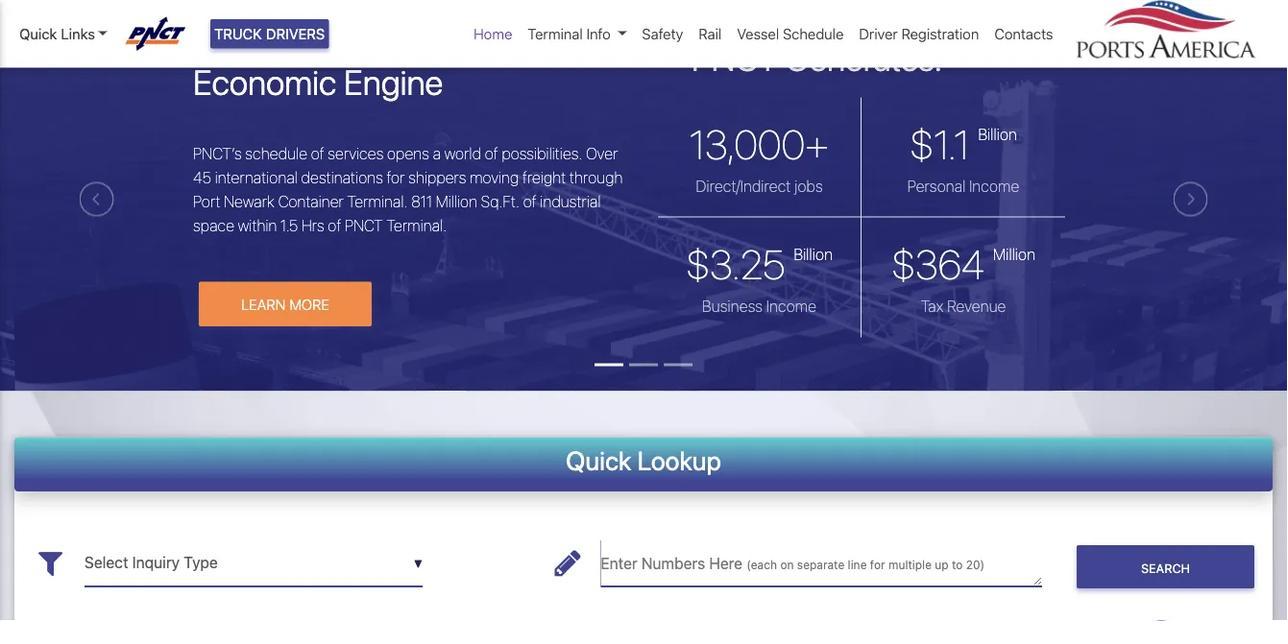 Task type: describe. For each thing, give the bounding box(es) containing it.
home
[[474, 25, 512, 42]]

international
[[215, 169, 298, 187]]

contacts
[[994, 25, 1053, 42]]

a
[[433, 145, 441, 163]]

contacts link
[[987, 15, 1061, 52]]

billion for $3.25
[[794, 245, 833, 264]]

$364 million
[[891, 241, 1035, 288]]

20)
[[966, 559, 985, 572]]

driver
[[859, 25, 898, 42]]

lookup
[[637, 446, 721, 477]]

opens
[[387, 145, 429, 163]]

economic engine
[[193, 62, 443, 103]]

within
[[238, 217, 277, 235]]

over
[[586, 145, 618, 163]]

$1.1
[[910, 121, 970, 168]]

vessel schedule
[[737, 25, 844, 42]]

info
[[586, 25, 611, 42]]

truck drivers link
[[210, 19, 329, 48]]

newark
[[224, 193, 275, 211]]

for inside enter numbers here (each on separate line for multiple up to 20)
[[870, 559, 885, 572]]

income for $1.1
[[969, 177, 1019, 196]]

hrs
[[301, 217, 324, 235]]

sq.ft.
[[481, 193, 520, 211]]

pnct inside pnct's schedule of services opens a world of possibilities.                                 over 45 international destinations for shippers moving freight through port newark container terminal.                                 811 million sq.ft. of industrial space within 1.5 hrs of pnct terminal.
[[345, 217, 383, 235]]

pnct generates:
[[692, 37, 942, 78]]

1.5
[[280, 217, 298, 235]]

schedule
[[245, 145, 307, 163]]

pnct's schedule of services opens a world of possibilities.                                 over 45 international destinations for shippers moving freight through port newark container terminal.                                 811 million sq.ft. of industrial space within 1.5 hrs of pnct terminal.
[[193, 145, 623, 235]]

schedule
[[783, 25, 844, 42]]

rail link
[[691, 15, 729, 52]]

learn more button
[[199, 282, 372, 327]]

safety link
[[634, 15, 691, 52]]

jobs
[[794, 177, 823, 196]]

quick lookup
[[566, 446, 721, 477]]

business income
[[702, 297, 816, 316]]

economic
[[193, 62, 336, 103]]

learn more
[[241, 296, 329, 313]]

through
[[569, 169, 623, 187]]

million inside $364 million
[[993, 245, 1035, 264]]

pnct's
[[193, 145, 242, 163]]

shippers
[[408, 169, 466, 187]]

destinations
[[301, 169, 383, 187]]

of up the destinations
[[311, 145, 324, 163]]

driver registration link
[[851, 15, 987, 52]]

terminal info
[[528, 25, 611, 42]]

▼
[[414, 558, 423, 571]]

line
[[848, 559, 867, 572]]

rail
[[699, 25, 722, 42]]

quick links
[[19, 25, 95, 42]]

1 vertical spatial terminal.
[[386, 217, 447, 235]]

13,000+
[[690, 121, 829, 168]]

for inside pnct's schedule of services opens a world of possibilities.                                 over 45 international destinations for shippers moving freight through port newark container terminal.                                 811 million sq.ft. of industrial space within 1.5 hrs of pnct terminal.
[[387, 169, 405, 187]]

possibilities.
[[502, 145, 583, 163]]

income for $3.25
[[766, 297, 816, 316]]

more
[[289, 296, 329, 313]]

space
[[193, 217, 234, 235]]

billion for $1.1
[[978, 125, 1017, 144]]

tax
[[921, 297, 944, 316]]

$3.25 billion
[[686, 241, 833, 288]]



Task type: vqa. For each thing, say whether or not it's contained in the screenshot.
left Empty
no



Task type: locate. For each thing, give the bounding box(es) containing it.
1 horizontal spatial billion
[[978, 125, 1017, 144]]

None text field
[[85, 541, 423, 588], [601, 541, 1042, 588], [85, 541, 423, 588], [601, 541, 1042, 588]]

billion inside $1.1 billion
[[978, 125, 1017, 144]]

terminal info link
[[520, 15, 634, 52]]

terminal. down the destinations
[[347, 193, 408, 211]]

port
[[193, 193, 220, 211]]

$1.1 billion
[[910, 121, 1017, 168]]

registration
[[901, 25, 979, 42]]

welcome to port newmark container terminal image
[[0, 8, 1287, 500]]

of
[[311, 145, 324, 163], [485, 145, 498, 163], [523, 193, 537, 211], [328, 217, 341, 235]]

for right the line
[[870, 559, 885, 572]]

pnct
[[692, 37, 778, 78], [345, 217, 383, 235]]

home link
[[466, 15, 520, 52]]

learn
[[241, 296, 286, 313]]

0 vertical spatial quick
[[19, 25, 57, 42]]

search
[[1141, 561, 1190, 576]]

billion right $1.1
[[978, 125, 1017, 144]]

billion down the jobs
[[794, 245, 833, 264]]

here
[[709, 555, 743, 573]]

13,000+ direct/indirect jobs
[[690, 121, 829, 196]]

million inside pnct's schedule of services opens a world of possibilities.                                 over 45 international destinations for shippers moving freight through port newark container terminal.                                 811 million sq.ft. of industrial space within 1.5 hrs of pnct terminal.
[[436, 193, 477, 211]]

container
[[278, 193, 344, 211]]

links
[[61, 25, 95, 42]]

0 horizontal spatial for
[[387, 169, 405, 187]]

for down opens
[[387, 169, 405, 187]]

engine
[[344, 62, 443, 103]]

1 horizontal spatial pnct
[[692, 37, 778, 78]]

1 horizontal spatial income
[[969, 177, 1019, 196]]

enter
[[601, 555, 638, 573]]

safety
[[642, 25, 683, 42]]

truck
[[214, 25, 262, 42]]

of up moving
[[485, 145, 498, 163]]

quick left links
[[19, 25, 57, 42]]

billion
[[978, 125, 1017, 144], [794, 245, 833, 264]]

separate
[[797, 559, 845, 572]]

of down 'freight' at top
[[523, 193, 537, 211]]

income down $3.25 billion
[[766, 297, 816, 316]]

search button
[[1077, 546, 1254, 589]]

0 horizontal spatial million
[[436, 193, 477, 211]]

business
[[702, 297, 763, 316]]

$364
[[891, 241, 985, 288]]

alert
[[0, 0, 1287, 8]]

vessel schedule link
[[729, 15, 851, 52]]

0 vertical spatial pnct
[[692, 37, 778, 78]]

to
[[952, 559, 963, 572]]

numbers
[[642, 555, 705, 573]]

multiple
[[888, 559, 932, 572]]

million
[[436, 193, 477, 211], [993, 245, 1035, 264]]

moving
[[470, 169, 519, 187]]

services
[[328, 145, 384, 163]]

vessel
[[737, 25, 779, 42]]

0 horizontal spatial quick
[[19, 25, 57, 42]]

1 vertical spatial for
[[870, 559, 885, 572]]

for
[[387, 169, 405, 187], [870, 559, 885, 572]]

0 vertical spatial terminal.
[[347, 193, 408, 211]]

1 vertical spatial quick
[[566, 446, 632, 477]]

personal
[[907, 177, 966, 196]]

45
[[193, 169, 211, 187]]

quick links link
[[19, 23, 107, 45]]

enter numbers here (each on separate line for multiple up to 20)
[[601, 555, 985, 573]]

on
[[780, 559, 794, 572]]

(each
[[747, 559, 777, 572]]

1 horizontal spatial for
[[870, 559, 885, 572]]

0 horizontal spatial pnct
[[345, 217, 383, 235]]

revenue
[[947, 297, 1006, 316]]

up
[[935, 559, 949, 572]]

quick inside quick links link
[[19, 25, 57, 42]]

quick
[[19, 25, 57, 42], [566, 446, 632, 477]]

terminal.
[[347, 193, 408, 211], [386, 217, 447, 235]]

drivers
[[266, 25, 325, 42]]

terminal. down 811
[[386, 217, 447, 235]]

1 horizontal spatial million
[[993, 245, 1035, 264]]

0 vertical spatial for
[[387, 169, 405, 187]]

billion inside $3.25 billion
[[794, 245, 833, 264]]

1 horizontal spatial quick
[[566, 446, 632, 477]]

industrial
[[540, 193, 601, 211]]

million down "shippers"
[[436, 193, 477, 211]]

direct/indirect
[[696, 177, 791, 196]]

terminal
[[528, 25, 583, 42]]

quick for quick lookup
[[566, 446, 632, 477]]

generates:
[[785, 37, 942, 78]]

driver registration
[[859, 25, 979, 42]]

personal income
[[907, 177, 1019, 196]]

811
[[411, 193, 432, 211]]

0 vertical spatial income
[[969, 177, 1019, 196]]

1 vertical spatial million
[[993, 245, 1035, 264]]

million up revenue
[[993, 245, 1035, 264]]

of right hrs
[[328, 217, 341, 235]]

0 vertical spatial billion
[[978, 125, 1017, 144]]

quick left lookup
[[566, 446, 632, 477]]

$3.25
[[686, 241, 785, 288]]

1 vertical spatial income
[[766, 297, 816, 316]]

income
[[969, 177, 1019, 196], [766, 297, 816, 316]]

tax revenue
[[921, 297, 1006, 316]]

1 vertical spatial pnct
[[345, 217, 383, 235]]

0 horizontal spatial income
[[766, 297, 816, 316]]

freight
[[522, 169, 566, 187]]

quick for quick links
[[19, 25, 57, 42]]

world
[[444, 145, 481, 163]]

1 vertical spatial billion
[[794, 245, 833, 264]]

truck drivers
[[214, 25, 325, 42]]

0 horizontal spatial billion
[[794, 245, 833, 264]]

income down $1.1 billion on the top
[[969, 177, 1019, 196]]

0 vertical spatial million
[[436, 193, 477, 211]]



